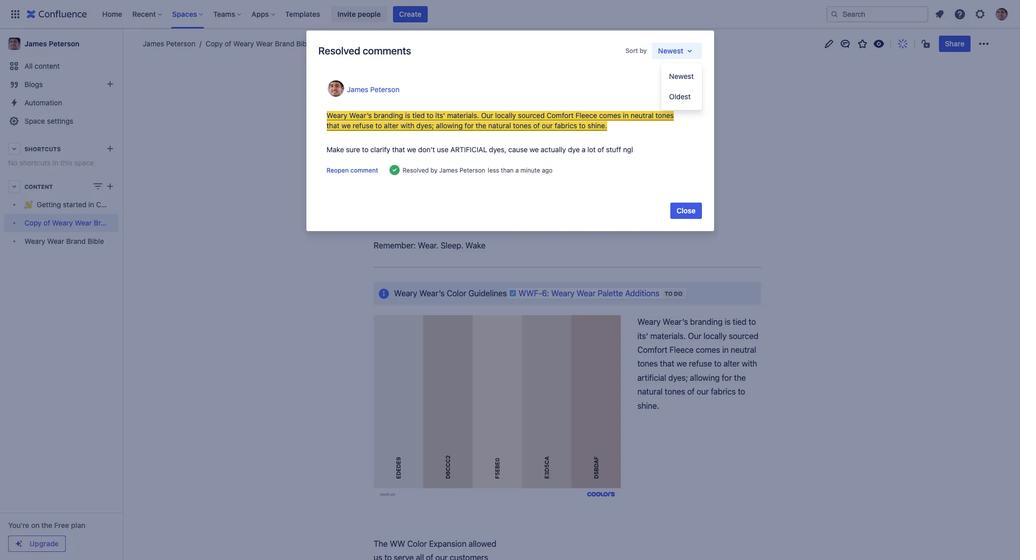 Task type: describe. For each thing, give the bounding box(es) containing it.
brand down cause
[[500, 159, 536, 175]]

Search field
[[827, 6, 929, 22]]

brand down templates link
[[275, 39, 295, 48]]

weary wear's branding is tied to its' materials. our locally sourced comfort fleece comes in neutral tones that we refuse to alter with artificial dyes; allowing for the natural tones of our fabrics to shine.
[[638, 318, 761, 411]]

you're on the free plan
[[8, 522, 85, 530]]

comes for fabrics
[[696, 346, 720, 355]]

wear down make sure to clarify that we don't use artificial dyes, cause we actually dye a lot of stuff ngl
[[466, 159, 497, 175]]

lot
[[588, 145, 596, 154]]

plan
[[71, 522, 85, 530]]

settings icon image
[[975, 8, 987, 20]]

peterson down "comments"
[[370, 85, 400, 94]]

we inside weary wear's branding is tied to its' materials. our locally sourced comfort fleece comes in neutral tones that we refuse to alter with artificial dyes; allowing for the natural tones of our fabrics to shine.
[[677, 360, 687, 369]]

peterson left the less
[[460, 167, 485, 174]]

templates
[[285, 9, 320, 18]]

remember:
[[374, 241, 416, 251]]

weary wear's color guidelines
[[394, 289, 507, 298]]

than
[[501, 167, 514, 174]]

2 horizontal spatial copy
[[374, 159, 406, 175]]

create a blog image
[[104, 78, 116, 90]]

1 vertical spatial newest
[[669, 72, 694, 81]]

ngl
[[623, 145, 633, 154]]

color for guidelines
[[447, 289, 467, 298]]

sort by
[[626, 47, 647, 55]]

bible down templates link
[[296, 39, 313, 48]]

clarify
[[371, 145, 390, 154]]

is for dyes;
[[725, 318, 731, 327]]

create link
[[393, 6, 428, 22]]

artificial
[[451, 145, 487, 154]]

artificial
[[638, 374, 666, 383]]

the ww color expansion allowed us to serve all of our customer
[[374, 540, 499, 561]]

weary inside weary wear's branding is tied to its' materials. our locally sourced comfort fleece comes in neutral tones that we refuse to alter with artificial dyes; allowing for the natural tones of our fabrics to shine.
[[638, 318, 661, 327]]

getting started in confluence
[[37, 201, 134, 209]]

0 vertical spatial copy
[[206, 39, 223, 48]]

sure
[[346, 145, 360, 154]]

close button
[[671, 203, 702, 219]]

invite
[[338, 9, 356, 18]]

weary inside "weary wear's branding is tied to its' materials. our locally sourced comfort fleece comes in neutral tones that we refuse to alter with dyes; allowing for the natural tones of our fabrics to shine."
[[327, 111, 347, 120]]

resolved comments dialog
[[306, 31, 714, 232]]

tones up artificial
[[638, 360, 658, 369]]

comment
[[351, 167, 378, 174]]

0 horizontal spatial james peterson link
[[4, 34, 118, 54]]

tones down oldest
[[656, 111, 674, 120]]

weary wear brand bible link
[[4, 233, 118, 251]]

copy of weary wear brand bible inside space element
[[24, 219, 132, 228]]

page
[[406, 221, 424, 231]]

wear's for weary wear's color guidelines
[[420, 289, 445, 298]]

peterson inside space element
[[49, 39, 79, 48]]

1 vertical spatial a
[[516, 167, 519, 174]]

sourced for the
[[729, 332, 759, 341]]

of inside tree
[[44, 219, 50, 228]]

1 horizontal spatial copy of weary wear brand bible
[[206, 39, 313, 48]]

is for allowing
[[405, 111, 411, 120]]

all content link
[[4, 57, 118, 75]]

use this page as a guiding document on all things weary wear.
[[374, 221, 605, 231]]

all for serve
[[416, 554, 424, 561]]

shortcuts
[[19, 159, 51, 167]]

1 horizontal spatial on
[[511, 221, 520, 231]]

document
[[472, 221, 509, 231]]

on inside space element
[[31, 522, 40, 530]]

1
[[335, 40, 338, 48]]

fleece for our
[[670, 346, 694, 355]]

alter for allowing
[[384, 121, 399, 130]]

expansion
[[429, 540, 467, 549]]

make sure to clarify that we don't use artificial dyes, cause we actually dye a lot of stuff ngl
[[327, 145, 633, 154]]

the
[[374, 540, 388, 549]]

0 vertical spatial a
[[582, 145, 586, 154]]

getting started in confluence link
[[4, 196, 134, 214]]

reopen
[[327, 167, 349, 174]]

guiding
[[443, 221, 470, 231]]

comes for to
[[599, 111, 621, 120]]

weary wear's branding is tied to its' materials. our locally sourced comfort fleece comes in neutral tones that we refuse to alter with dyes; allowing for the natural tones of our fabrics to shine.
[[327, 111, 674, 130]]

no shortcuts in this space
[[8, 159, 94, 167]]

ago
[[542, 167, 553, 174]]

space
[[24, 117, 45, 125]]

all
[[24, 62, 33, 70]]

space settings link
[[4, 112, 118, 131]]

invite people
[[338, 9, 381, 18]]

search image
[[831, 10, 839, 18]]

copy link to comment image
[[549, 167, 557, 175]]

the inside "weary wear's branding is tied to its' materials. our locally sourced comfort fleece comes in neutral tones that we refuse to alter with dyes; allowing for the natural tones of our fabrics to shine."
[[476, 121, 487, 130]]

comfort for tones
[[638, 346, 668, 355]]

sourced for natural
[[518, 111, 545, 120]]

comment by james peterson element
[[318, 71, 702, 191]]

close
[[677, 207, 696, 215]]

wake
[[466, 241, 486, 251]]

tied for for
[[413, 111, 425, 120]]

of inside "weary wear's branding is tied to its' materials. our locally sourced comfort fleece comes in neutral tones that we refuse to alter with dyes; allowing for the natural tones of our fabrics to shine."
[[533, 121, 540, 130]]

premium image
[[15, 541, 23, 549]]

locally for the
[[704, 332, 727, 341]]

refuse for artificial
[[689, 360, 712, 369]]

templates link
[[282, 6, 323, 22]]

resolved comments
[[318, 45, 411, 56]]

resolved for resolved by james peterson less than a minute ago
[[403, 167, 429, 174]]

reopen comment
[[327, 167, 378, 174]]

our inside the ww color expansion allowed us to serve all of our customer
[[436, 554, 448, 561]]

locally for natural
[[495, 111, 516, 120]]

dyes,
[[489, 145, 507, 154]]

use
[[437, 145, 449, 154]]

create a page image
[[104, 181, 116, 193]]

1 vertical spatial this
[[390, 221, 404, 231]]

sleep.
[[441, 241, 464, 251]]

shine. inside weary wear's branding is tied to its' materials. our locally sourced comfort fleece comes in neutral tones that we refuse to alter with artificial dyes; allowing for the natural tones of our fabrics to shine.
[[638, 402, 659, 411]]

tied for allowing
[[733, 318, 747, 327]]

content
[[35, 62, 60, 70]]

dyes; inside weary wear's branding is tied to its' materials. our locally sourced comfort fleece comes in neutral tones that we refuse to alter with artificial dyes; allowing for the natural tones of our fabrics to shine.
[[669, 374, 688, 383]]

the inside space element
[[41, 522, 52, 530]]

newest inside resolved comments dialog
[[658, 46, 684, 55]]

neutral for weary wear's branding is tied to its' materials. our locally sourced comfort fleece comes in neutral tones that we refuse to alter with artificial dyes; allowing for the natural tones of our fabrics to shine.
[[731, 346, 756, 355]]

1 horizontal spatial james peterson
[[143, 39, 195, 48]]

dye
[[568, 145, 580, 154]]

1 jira link
[[335, 40, 365, 48]]

1 vertical spatial copy of weary wear brand bible
[[374, 159, 569, 175]]

refuse for dyes;
[[353, 121, 374, 130]]

home link
[[99, 6, 125, 22]]

this inside space element
[[60, 159, 72, 167]]

the inside weary wear's branding is tied to its' materials. our locally sourced comfort fleece comes in neutral tones that we refuse to alter with artificial dyes; allowing for the natural tones of our fabrics to shine.
[[734, 374, 746, 383]]

confluence
[[96, 201, 134, 209]]

home
[[102, 9, 122, 18]]

free
[[54, 522, 69, 530]]

natural inside "weary wear's branding is tied to its' materials. our locally sourced comfort fleece comes in neutral tones that we refuse to alter with dyes; allowing for the natural tones of our fabrics to shine."
[[488, 121, 511, 130]]

our for allowing
[[688, 332, 702, 341]]

reopen comment button
[[327, 166, 388, 175]]

space element
[[0, 29, 134, 561]]

materials. for allowing
[[447, 111, 479, 120]]

0 horizontal spatial a
[[436, 221, 441, 231]]

its' for artificial
[[638, 332, 648, 341]]

james inside space element
[[24, 39, 47, 48]]

sort
[[626, 47, 638, 55]]

with for for
[[401, 121, 415, 130]]

invite people button
[[331, 6, 387, 22]]

blogs
[[24, 80, 43, 89]]

Newest button
[[652, 43, 702, 59]]

tones down artificial
[[665, 388, 685, 397]]

started
[[63, 201, 86, 209]]

less
[[488, 167, 499, 174]]

use
[[374, 221, 388, 231]]

things
[[533, 221, 555, 231]]

bible down actually
[[539, 159, 569, 175]]

1 horizontal spatial wear.
[[583, 221, 603, 231]]

spaces
[[172, 9, 197, 18]]

upgrade
[[30, 540, 59, 549]]

as
[[426, 221, 434, 231]]



Task type: locate. For each thing, give the bounding box(es) containing it.
1 horizontal spatial allowing
[[690, 374, 720, 383]]

0 horizontal spatial resolved
[[318, 45, 360, 56]]

that for weary wear's branding is tied to its' materials. our locally sourced comfort fleece comes in neutral tones that we refuse to alter with dyes; allowing for the natural tones of our fabrics to shine.
[[327, 121, 340, 130]]

neutral inside weary wear's branding is tied to its' materials. our locally sourced comfort fleece comes in neutral tones that we refuse to alter with artificial dyes; allowing for the natural tones of our fabrics to shine.
[[731, 346, 756, 355]]

0 vertical spatial with
[[401, 121, 415, 130]]

brand down the confluence
[[94, 219, 113, 228]]

wear's for weary wear's branding is tied to its' materials. our locally sourced comfort fleece comes in neutral tones that we refuse to alter with artificial dyes; allowing for the natural tones of our fabrics to shine.
[[663, 318, 688, 327]]

tied inside weary wear's branding is tied to its' materials. our locally sourced comfort fleece comes in neutral tones that we refuse to alter with artificial dyes; allowing for the natural tones of our fabrics to shine.
[[733, 318, 747, 327]]

0 horizontal spatial wear.
[[418, 241, 439, 251]]

upgrade button
[[9, 537, 65, 552]]

all right serve
[[416, 554, 424, 561]]

by for resolved
[[431, 167, 438, 174]]

content
[[24, 183, 53, 190]]

of inside weary wear's branding is tied to its' materials. our locally sourced comfort fleece comes in neutral tones that we refuse to alter with artificial dyes; allowing for the natural tones of our fabrics to shine.
[[688, 388, 695, 397]]

alter inside "weary wear's branding is tied to its' materials. our locally sourced comfort fleece comes in neutral tones that we refuse to alter with dyes; allowing for the natural tones of our fabrics to shine."
[[384, 121, 399, 130]]

cause
[[509, 145, 528, 154]]

james peterson right james peterson image
[[347, 85, 400, 94]]

locally inside weary wear's branding is tied to its' materials. our locally sourced comfort fleece comes in neutral tones that we refuse to alter with artificial dyes; allowing for the natural tones of our fabrics to shine.
[[704, 332, 727, 341]]

actually
[[541, 145, 566, 154]]

branding
[[374, 111, 403, 120], [690, 318, 723, 327]]

jira
[[340, 40, 352, 48]]

neutral inside "weary wear's branding is tied to its' materials. our locally sourced comfort fleece comes in neutral tones that we refuse to alter with dyes; allowing for the natural tones of our fabrics to shine."
[[631, 111, 654, 120]]

neutral for weary wear's branding is tied to its' materials. our locally sourced comfort fleece comes in neutral tones that we refuse to alter with dyes; allowing for the natural tones of our fabrics to shine.
[[631, 111, 654, 120]]

our inside weary wear's branding is tied to its' materials. our locally sourced comfort fleece comes in neutral tones that we refuse to alter with artificial dyes; allowing for the natural tones of our fabrics to shine.
[[688, 332, 702, 341]]

with inside "weary wear's branding is tied to its' materials. our locally sourced comfort fleece comes in neutral tones that we refuse to alter with dyes; allowing for the natural tones of our fabrics to shine."
[[401, 121, 415, 130]]

comes inside "weary wear's branding is tied to its' materials. our locally sourced comfort fleece comes in neutral tones that we refuse to alter with dyes; allowing for the natural tones of our fabrics to shine."
[[599, 111, 621, 120]]

materials. for dyes;
[[651, 332, 686, 341]]

with inside weary wear's branding is tied to its' materials. our locally sourced comfort fleece comes in neutral tones that we refuse to alter with artificial dyes; allowing for the natural tones of our fabrics to shine.
[[742, 360, 757, 369]]

oldest button
[[661, 87, 702, 107]]

in inside tree
[[88, 201, 94, 209]]

james peterson inside space element
[[24, 39, 79, 48]]

0 vertical spatial comes
[[599, 111, 621, 120]]

james peterson link up all content link
[[4, 34, 118, 54]]

shine. up lot
[[588, 121, 607, 130]]

guidelines
[[469, 289, 507, 298]]

copy of weary wear brand bible
[[206, 39, 313, 48], [374, 159, 569, 175], [24, 219, 132, 228]]

fabrics inside "weary wear's branding is tied to its' materials. our locally sourced comfort fleece comes in neutral tones that we refuse to alter with dyes; allowing for the natural tones of our fabrics to shine."
[[555, 121, 577, 130]]

tree containing getting started in confluence
[[4, 196, 134, 251]]

copy down spaces popup button
[[206, 39, 223, 48]]

0 horizontal spatial tied
[[413, 111, 425, 120]]

comments
[[363, 45, 411, 56]]

confluence image
[[27, 8, 87, 20], [27, 8, 87, 20]]

is inside "weary wear's branding is tied to its' materials. our locally sourced comfort fleece comes in neutral tones that we refuse to alter with dyes; allowing for the natural tones of our fabrics to shine."
[[405, 111, 411, 120]]

0 horizontal spatial alter
[[384, 121, 399, 130]]

james peterson
[[24, 39, 79, 48], [143, 39, 195, 48], [347, 85, 400, 94]]

refuse
[[353, 121, 374, 130], [689, 360, 712, 369]]

dyes; inside "weary wear's branding is tied to its' materials. our locally sourced comfort fleece comes in neutral tones that we refuse to alter with dyes; allowing for the natural tones of our fabrics to shine."
[[416, 121, 434, 130]]

1 vertical spatial our
[[697, 388, 709, 397]]

1 horizontal spatial resolved
[[403, 167, 429, 174]]

2 vertical spatial copy
[[24, 219, 42, 228]]

0 vertical spatial the
[[476, 121, 487, 130]]

1 horizontal spatial locally
[[704, 332, 727, 341]]

star image
[[857, 38, 869, 50]]

for
[[465, 121, 474, 130], [722, 374, 732, 383]]

0 horizontal spatial this
[[60, 159, 72, 167]]

alter for dyes;
[[724, 360, 740, 369]]

edit this page image
[[823, 38, 835, 50]]

banner
[[0, 0, 1020, 29]]

tree inside space element
[[4, 196, 134, 251]]

1 horizontal spatial fabrics
[[711, 388, 736, 397]]

content button
[[4, 177, 118, 196]]

1 horizontal spatial copy of weary wear brand bible link
[[195, 39, 313, 49]]

stuff
[[606, 145, 621, 154]]

james peterson down "spaces"
[[143, 39, 195, 48]]

group containing newest
[[661, 63, 702, 110]]

1 vertical spatial branding
[[690, 318, 723, 327]]

resolved image
[[388, 164, 401, 177]]

james peterson inside resolved comments dialog
[[347, 85, 400, 94]]

sourced inside "weary wear's branding is tied to its' materials. our locally sourced comfort fleece comes in neutral tones that we refuse to alter with dyes; allowing for the natural tones of our fabrics to shine."
[[518, 111, 545, 120]]

fleece inside "weary wear's branding is tied to its' materials. our locally sourced comfort fleece comes in neutral tones that we refuse to alter with dyes; allowing for the natural tones of our fabrics to shine."
[[576, 111, 597, 120]]

1 horizontal spatial comfort
[[638, 346, 668, 355]]

brand down "started"
[[66, 237, 86, 246]]

0 vertical spatial refuse
[[353, 121, 374, 130]]

0 vertical spatial dyes;
[[416, 121, 434, 130]]

alter
[[384, 121, 399, 130], [724, 360, 740, 369]]

1 vertical spatial wear's
[[420, 289, 445, 298]]

that inside weary wear's branding is tied to its' materials. our locally sourced comfort fleece comes in neutral tones that we refuse to alter with artificial dyes; allowing for the natural tones of our fabrics to shine.
[[660, 360, 675, 369]]

wear down apps popup button on the left
[[256, 39, 273, 48]]

0 vertical spatial this
[[60, 159, 72, 167]]

natural inside weary wear's branding is tied to its' materials. our locally sourced comfort fleece comes in neutral tones that we refuse to alter with artificial dyes; allowing for the natural tones of our fabrics to shine.
[[638, 388, 663, 397]]

0 horizontal spatial shine.
[[588, 121, 607, 130]]

automation link
[[4, 94, 118, 112]]

allowed
[[469, 540, 496, 549]]

0 vertical spatial wear's
[[349, 111, 372, 120]]

all for on
[[523, 221, 531, 231]]

apps button
[[249, 6, 279, 22]]

1 horizontal spatial neutral
[[731, 346, 756, 355]]

that for weary wear's branding is tied to its' materials. our locally sourced comfort fleece comes in neutral tones that we refuse to alter with artificial dyes; allowing for the natural tones of our fabrics to shine.
[[660, 360, 675, 369]]

1 vertical spatial locally
[[704, 332, 727, 341]]

0 vertical spatial on
[[511, 221, 520, 231]]

all inside the ww color expansion allowed us to serve all of our customer
[[416, 554, 424, 561]]

2 horizontal spatial our
[[697, 388, 709, 397]]

sourced inside weary wear's branding is tied to its' materials. our locally sourced comfort fleece comes in neutral tones that we refuse to alter with artificial dyes; allowing for the natural tones of our fabrics to shine.
[[729, 332, 759, 341]]

to inside the ww color expansion allowed us to serve all of our customer
[[385, 554, 392, 561]]

james peterson link inside resolved comments dialog
[[347, 84, 400, 95]]

peterson up all content link
[[49, 39, 79, 48]]

tied inside "weary wear's branding is tied to its' materials. our locally sourced comfort fleece comes in neutral tones that we refuse to alter with dyes; allowing for the natural tones of our fabrics to shine."
[[413, 111, 425, 120]]

1 vertical spatial shine.
[[638, 402, 659, 411]]

bible
[[296, 39, 313, 48], [539, 159, 569, 175], [115, 219, 132, 228], [88, 237, 104, 246]]

wear's inside weary wear's branding is tied to its' materials. our locally sourced comfort fleece comes in neutral tones that we refuse to alter with artificial dyes; allowing for the natural tones of our fabrics to shine.
[[663, 318, 688, 327]]

on right the you're at the left bottom of the page
[[31, 522, 40, 530]]

tones up cause
[[513, 121, 532, 130]]

wear's
[[349, 111, 372, 120], [420, 289, 445, 298], [663, 318, 688, 327]]

comfort up actually
[[547, 111, 574, 120]]

color inside the ww color expansion allowed us to serve all of our customer
[[407, 540, 427, 549]]

branding for dyes;
[[374, 111, 403, 120]]

1 horizontal spatial this
[[390, 221, 404, 231]]

newest up oldest
[[669, 72, 694, 81]]

we
[[342, 121, 351, 130], [407, 145, 416, 154], [530, 145, 539, 154], [677, 360, 687, 369]]

blogs link
[[4, 75, 118, 94]]

all left things
[[523, 221, 531, 231]]

2 vertical spatial the
[[41, 522, 52, 530]]

comes
[[599, 111, 621, 120], [696, 346, 720, 355]]

0 horizontal spatial on
[[31, 522, 40, 530]]

0 horizontal spatial branding
[[374, 111, 403, 120]]

automation
[[24, 98, 62, 107]]

color up serve
[[407, 540, 427, 549]]

1 vertical spatial refuse
[[689, 360, 712, 369]]

remember: wear. sleep. wake
[[374, 241, 486, 251]]

2 horizontal spatial james peterson
[[347, 85, 400, 94]]

all content
[[24, 62, 60, 70]]

neutral
[[631, 111, 654, 120], [731, 346, 756, 355]]

settings
[[47, 117, 73, 125]]

wear's inside "weary wear's branding is tied to its' materials. our locally sourced comfort fleece comes in neutral tones that we refuse to alter with dyes; allowing for the natural tones of our fabrics to shine."
[[349, 111, 372, 120]]

0 vertical spatial tied
[[413, 111, 425, 120]]

that
[[327, 121, 340, 130], [392, 145, 405, 154], [660, 360, 675, 369]]

with for allowing
[[742, 360, 757, 369]]

in inside weary wear's branding is tied to its' materials. our locally sourced comfort fleece comes in neutral tones that we refuse to alter with artificial dyes; allowing for the natural tones of our fabrics to shine.
[[723, 346, 729, 355]]

dyes; up 'don't'
[[416, 121, 434, 130]]

getting
[[37, 201, 61, 209]]

wear down getting started in confluence at the top left of the page
[[75, 219, 92, 228]]

on right document
[[511, 221, 520, 231]]

all
[[523, 221, 531, 231], [416, 554, 424, 561]]

its' up artificial
[[638, 332, 648, 341]]

0 vertical spatial our
[[481, 111, 493, 120]]

spaces button
[[169, 6, 207, 22]]

james peterson link down "spaces"
[[143, 39, 195, 49]]

this
[[60, 159, 72, 167], [390, 221, 404, 231]]

shine.
[[588, 121, 607, 130], [638, 402, 659, 411]]

tones
[[656, 111, 674, 120], [513, 121, 532, 130], [638, 360, 658, 369], [665, 388, 685, 397]]

copy of weary wear brand bible down artificial
[[374, 159, 569, 175]]

fabrics inside weary wear's branding is tied to its' materials. our locally sourced comfort fleece comes in neutral tones that we refuse to alter with artificial dyes; allowing for the natural tones of our fabrics to shine.
[[711, 388, 736, 397]]

wear inside 'link'
[[47, 237, 64, 246]]

0 vertical spatial its'
[[435, 111, 445, 120]]

people
[[358, 9, 381, 18]]

brand inside 'link'
[[66, 237, 86, 246]]

wear down "getting"
[[47, 237, 64, 246]]

2 vertical spatial that
[[660, 360, 675, 369]]

tied
[[413, 111, 425, 120], [733, 318, 747, 327]]

in
[[623, 111, 629, 120], [53, 159, 58, 167], [88, 201, 94, 209], [723, 346, 729, 355]]

branding for artificial
[[690, 318, 723, 327]]

that inside "weary wear's branding is tied to its' materials. our locally sourced comfort fleece comes in neutral tones that we refuse to alter with dyes; allowing for the natural tones of our fabrics to shine."
[[327, 121, 340, 130]]

wear. right things
[[583, 221, 603, 231]]

0 horizontal spatial comes
[[599, 111, 621, 120]]

weary wear brand bible
[[24, 237, 104, 246]]

james
[[24, 39, 47, 48], [143, 39, 164, 48], [347, 85, 368, 94], [439, 167, 458, 174]]

color left guidelines
[[447, 289, 467, 298]]

by down 'don't'
[[431, 167, 438, 174]]

1 horizontal spatial that
[[392, 145, 405, 154]]

its' inside "weary wear's branding is tied to its' materials. our locally sourced comfort fleece comes in neutral tones that we refuse to alter with dyes; allowing for the natural tones of our fabrics to shine."
[[435, 111, 445, 120]]

sourced
[[518, 111, 545, 120], [729, 332, 759, 341]]

its' up use on the top of page
[[435, 111, 445, 120]]

copy of weary wear brand bible link up the weary wear brand bible
[[4, 214, 132, 233]]

1 vertical spatial copy
[[374, 159, 406, 175]]

0 vertical spatial copy of weary wear brand bible link
[[195, 39, 313, 49]]

1 vertical spatial fabrics
[[711, 388, 736, 397]]

our for for
[[481, 111, 493, 120]]

we inside "weary wear's branding is tied to its' materials. our locally sourced comfort fleece comes in neutral tones that we refuse to alter with dyes; allowing for the natural tones of our fabrics to shine."
[[342, 121, 351, 130]]

0 vertical spatial that
[[327, 121, 340, 130]]

1 vertical spatial on
[[31, 522, 40, 530]]

0 vertical spatial is
[[405, 111, 411, 120]]

our inside "weary wear's branding is tied to its' materials. our locally sourced comfort fleece comes in neutral tones that we refuse to alter with dyes; allowing for the natural tones of our fabrics to shine."
[[542, 121, 553, 130]]

comfort inside weary wear's branding is tied to its' materials. our locally sourced comfort fleece comes in neutral tones that we refuse to alter with artificial dyes; allowing for the natural tones of our fabrics to shine.
[[638, 346, 668, 355]]

0 horizontal spatial fleece
[[576, 111, 597, 120]]

1 vertical spatial by
[[431, 167, 438, 174]]

color
[[447, 289, 467, 298], [407, 540, 427, 549]]

0 horizontal spatial the
[[41, 522, 52, 530]]

materials. inside weary wear's branding is tied to its' materials. our locally sourced comfort fleece comes in neutral tones that we refuse to alter with artificial dyes; allowing for the natural tones of our fabrics to shine.
[[651, 332, 686, 341]]

by right the sort
[[640, 47, 647, 55]]

1 horizontal spatial by
[[640, 47, 647, 55]]

link
[[354, 40, 365, 48]]

james peterson up content
[[24, 39, 79, 48]]

alter inside weary wear's branding is tied to its' materials. our locally sourced comfort fleece comes in neutral tones that we refuse to alter with artificial dyes; allowing for the natural tones of our fabrics to shine.
[[724, 360, 740, 369]]

0 horizontal spatial our
[[481, 111, 493, 120]]

1 vertical spatial the
[[734, 374, 746, 383]]

copy
[[206, 39, 223, 48], [374, 159, 406, 175], [24, 219, 42, 228]]

0 horizontal spatial comfort
[[547, 111, 574, 120]]

us
[[374, 554, 382, 561]]

1 horizontal spatial fleece
[[670, 346, 694, 355]]

ww
[[390, 540, 405, 549]]

1 vertical spatial that
[[392, 145, 405, 154]]

1 horizontal spatial is
[[725, 318, 731, 327]]

0 vertical spatial fabrics
[[555, 121, 577, 130]]

0 horizontal spatial natural
[[488, 121, 511, 130]]

a right the than
[[516, 167, 519, 174]]

2 vertical spatial copy of weary wear brand bible
[[24, 219, 132, 228]]

2 vertical spatial our
[[436, 554, 448, 561]]

1 horizontal spatial tied
[[733, 318, 747, 327]]

refuse inside "weary wear's branding is tied to its' materials. our locally sourced comfort fleece comes in neutral tones that we refuse to alter with dyes; allowing for the natural tones of our fabrics to shine."
[[353, 121, 374, 130]]

this right use
[[390, 221, 404, 231]]

1 vertical spatial is
[[725, 318, 731, 327]]

copy of weary wear brand bible link
[[195, 39, 313, 49], [4, 214, 132, 233]]

space
[[74, 159, 94, 167]]

no
[[8, 159, 18, 167]]

resolved by james peterson less than a minute ago
[[403, 167, 553, 174]]

0 horizontal spatial our
[[436, 554, 448, 561]]

copy of weary wear brand bible down "started"
[[24, 219, 132, 228]]

dyes; right artificial
[[669, 374, 688, 383]]

branding inside weary wear's branding is tied to its' materials. our locally sourced comfort fleece comes in neutral tones that we refuse to alter with artificial dyes; allowing for the natural tones of our fabrics to shine.
[[690, 318, 723, 327]]

1 horizontal spatial with
[[742, 360, 757, 369]]

of inside the ww color expansion allowed us to serve all of our customer
[[426, 554, 434, 561]]

dyes;
[[416, 121, 434, 130], [669, 374, 688, 383]]

oldest
[[669, 92, 691, 101]]

comes inside weary wear's branding is tied to its' materials. our locally sourced comfort fleece comes in neutral tones that we refuse to alter with artificial dyes; allowing for the natural tones of our fabrics to shine.
[[696, 346, 720, 355]]

newest up newest button
[[658, 46, 684, 55]]

that right "clarify"
[[392, 145, 405, 154]]

0 horizontal spatial james peterson
[[24, 39, 79, 48]]

1 vertical spatial natural
[[638, 388, 663, 397]]

james peterson link right james peterson image
[[347, 84, 400, 95]]

you're
[[8, 522, 29, 530]]

in inside "weary wear's branding is tied to its' materials. our locally sourced comfort fleece comes in neutral tones that we refuse to alter with dyes; allowing for the natural tones of our fabrics to shine."
[[623, 111, 629, 120]]

1 vertical spatial allowing
[[690, 374, 720, 383]]

1 vertical spatial with
[[742, 360, 757, 369]]

comfort inside "weary wear's branding is tied to its' materials. our locally sourced comfort fleece comes in neutral tones that we refuse to alter with dyes; allowing for the natural tones of our fabrics to shine."
[[547, 111, 574, 120]]

allowing inside weary wear's branding is tied to its' materials. our locally sourced comfort fleece comes in neutral tones that we refuse to alter with artificial dyes; allowing for the natural tones of our fabrics to shine.
[[690, 374, 720, 383]]

1 horizontal spatial james peterson link
[[143, 39, 195, 49]]

resolved for resolved comments
[[318, 45, 360, 56]]

for inside "weary wear's branding is tied to its' materials. our locally sourced comfort fleece comes in neutral tones that we refuse to alter with dyes; allowing for the natural tones of our fabrics to shine."
[[465, 121, 474, 130]]

minute
[[521, 167, 540, 174]]

tree
[[4, 196, 134, 251]]

peterson down "spaces"
[[166, 39, 195, 48]]

0 horizontal spatial refuse
[[353, 121, 374, 130]]

refuse inside weary wear's branding is tied to its' materials. our locally sourced comfort fleece comes in neutral tones that we refuse to alter with artificial dyes; allowing for the natural tones of our fabrics to shine.
[[689, 360, 712, 369]]

shine. down artificial
[[638, 402, 659, 411]]

0 horizontal spatial for
[[465, 121, 474, 130]]

allowing inside "weary wear's branding is tied to its' materials. our locally sourced comfort fleece comes in neutral tones that we refuse to alter with dyes; allowing for the natural tones of our fabrics to shine."
[[436, 121, 463, 130]]

shine. inside "weary wear's branding is tied to its' materials. our locally sourced comfort fleece comes in neutral tones that we refuse to alter with dyes; allowing for the natural tones of our fabrics to shine."
[[588, 121, 607, 130]]

1 jira link link
[[318, 36, 371, 52]]

0 horizontal spatial with
[[401, 121, 415, 130]]

james peterson link
[[4, 34, 118, 54], [143, 39, 195, 49], [347, 84, 400, 95]]

by for sort
[[640, 47, 647, 55]]

bible inside 'link'
[[88, 237, 104, 246]]

weary inside the weary wear brand bible 'link'
[[24, 237, 45, 246]]

this down shortcuts dropdown button
[[60, 159, 72, 167]]

apps
[[252, 9, 269, 18]]

copy down "clarify"
[[374, 159, 406, 175]]

1 horizontal spatial natural
[[638, 388, 663, 397]]

banner containing home
[[0, 0, 1020, 29]]

newest button
[[661, 66, 702, 87]]

2 horizontal spatial a
[[582, 145, 586, 154]]

wear's for weary wear's branding is tied to its' materials. our locally sourced comfort fleece comes in neutral tones that we refuse to alter with dyes; allowing for the natural tones of our fabrics to shine.
[[349, 111, 372, 120]]

1 vertical spatial comfort
[[638, 346, 668, 355]]

locally inside "weary wear's branding is tied to its' materials. our locally sourced comfort fleece comes in neutral tones that we refuse to alter with dyes; allowing for the natural tones of our fabrics to shine."
[[495, 111, 516, 120]]

create
[[399, 9, 422, 18]]

that up make at the top left
[[327, 121, 340, 130]]

0 vertical spatial shine.
[[588, 121, 607, 130]]

for inside weary wear's branding is tied to its' materials. our locally sourced comfort fleece comes in neutral tones that we refuse to alter with artificial dyes; allowing for the natural tones of our fabrics to shine.
[[722, 374, 732, 383]]

1 horizontal spatial copy
[[206, 39, 223, 48]]

copy of weary wear brand bible link inside tree
[[4, 214, 132, 233]]

copy down "getting"
[[24, 219, 42, 228]]

0 horizontal spatial copy of weary wear brand bible
[[24, 219, 132, 228]]

comfort up artificial
[[638, 346, 668, 355]]

its' for dyes;
[[435, 111, 445, 120]]

natural up dyes,
[[488, 121, 511, 130]]

0 vertical spatial our
[[542, 121, 553, 130]]

is inside weary wear's branding is tied to its' materials. our locally sourced comfort fleece comes in neutral tones that we refuse to alter with artificial dyes; allowing for the natural tones of our fabrics to shine.
[[725, 318, 731, 327]]

a right as
[[436, 221, 441, 231]]

1 horizontal spatial shine.
[[638, 402, 659, 411]]

bible down getting started in confluence at the top left of the page
[[88, 237, 104, 246]]

copy of weary wear brand bible link down apps
[[195, 39, 313, 49]]

1 horizontal spatial our
[[688, 332, 702, 341]]

color for expansion
[[407, 540, 427, 549]]

natural down artificial
[[638, 388, 663, 397]]

shortcuts button
[[4, 140, 118, 158]]

james peterson image
[[328, 81, 344, 97]]

1 vertical spatial fleece
[[670, 346, 694, 355]]

0 horizontal spatial locally
[[495, 111, 516, 120]]

fleece for fabrics
[[576, 111, 597, 120]]

0 vertical spatial all
[[523, 221, 531, 231]]

our inside weary wear's branding is tied to its' materials. our locally sourced comfort fleece comes in neutral tones that we refuse to alter with artificial dyes; allowing for the natural tones of our fabrics to shine.
[[697, 388, 709, 397]]

our inside "weary wear's branding is tied to its' materials. our locally sourced comfort fleece comes in neutral tones that we refuse to alter with dyes; allowing for the natural tones of our fabrics to shine."
[[481, 111, 493, 120]]

resolved inside comment by james peterson element
[[403, 167, 429, 174]]

panel info image
[[378, 288, 390, 301]]

shortcuts
[[24, 146, 61, 152]]

0 vertical spatial comfort
[[547, 111, 574, 120]]

global element
[[6, 0, 827, 28]]

1 vertical spatial sourced
[[729, 332, 759, 341]]

copy inside tree
[[24, 219, 42, 228]]

branding inside "weary wear's branding is tied to its' materials. our locally sourced comfort fleece comes in neutral tones that we refuse to alter with dyes; allowing for the natural tones of our fabrics to shine."
[[374, 111, 403, 120]]

2 vertical spatial a
[[436, 221, 441, 231]]

1 horizontal spatial branding
[[690, 318, 723, 327]]

that up artificial
[[660, 360, 675, 369]]

don't
[[418, 145, 435, 154]]

bible down the confluence
[[115, 219, 132, 228]]

1 horizontal spatial sourced
[[729, 332, 759, 341]]

space settings
[[24, 117, 73, 125]]

is
[[405, 111, 411, 120], [725, 318, 731, 327]]

a
[[582, 145, 586, 154], [516, 167, 519, 174], [436, 221, 441, 231]]

its' inside weary wear's branding is tied to its' materials. our locally sourced comfort fleece comes in neutral tones that we refuse to alter with artificial dyes; allowing for the natural tones of our fabrics to shine.
[[638, 332, 648, 341]]

its'
[[435, 111, 445, 120], [638, 332, 648, 341]]

weary
[[233, 39, 254, 48], [327, 111, 347, 120], [424, 159, 463, 175], [52, 219, 73, 228], [557, 221, 581, 231], [24, 237, 45, 246], [394, 289, 417, 298], [638, 318, 661, 327]]

0 horizontal spatial copy
[[24, 219, 42, 228]]

fleece inside weary wear's branding is tied to its' materials. our locally sourced comfort fleece comes in neutral tones that we refuse to alter with artificial dyes; allowing for the natural tones of our fabrics to shine.
[[670, 346, 694, 355]]

copy of weary wear brand bible down apps
[[206, 39, 313, 48]]

1 horizontal spatial all
[[523, 221, 531, 231]]

0 horizontal spatial its'
[[435, 111, 445, 120]]

wear. down as
[[418, 241, 439, 251]]

materials. inside "weary wear's branding is tied to its' materials. our locally sourced comfort fleece comes in neutral tones that we refuse to alter with dyes; allowing for the natural tones of our fabrics to shine."
[[447, 111, 479, 120]]

0 horizontal spatial allowing
[[436, 121, 463, 130]]

group
[[661, 63, 702, 110]]

a left lot
[[582, 145, 586, 154]]

comfort for of
[[547, 111, 574, 120]]

0 horizontal spatial dyes;
[[416, 121, 434, 130]]



Task type: vqa. For each thing, say whether or not it's contained in the screenshot.
Use page templates help image
no



